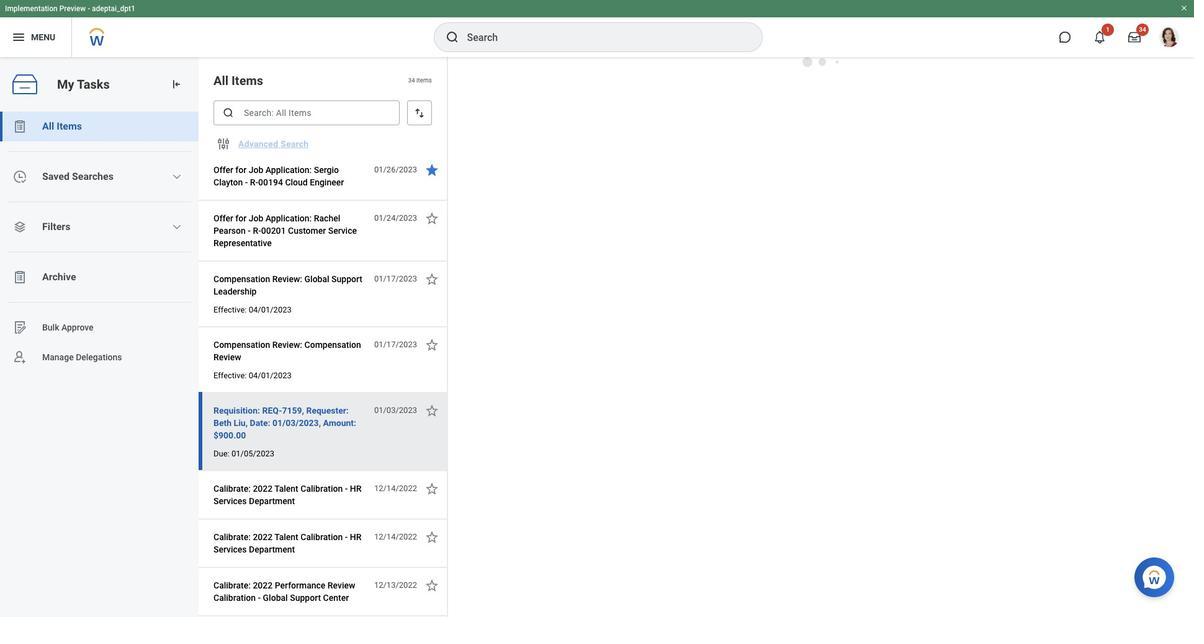 Task type: locate. For each thing, give the bounding box(es) containing it.
performance
[[275, 581, 325, 591]]

calibrate: 2022 talent calibration - hr services department button down 01/05/2023
[[214, 482, 367, 509]]

01/05/2023
[[231, 449, 274, 459]]

review:
[[272, 274, 302, 284], [272, 340, 302, 350]]

menu button
[[0, 17, 72, 57]]

for for pearson
[[235, 214, 247, 223]]

0 vertical spatial items
[[232, 73, 263, 88]]

1 vertical spatial talent
[[275, 533, 298, 542]]

calibrate: 2022 talent calibration - hr services department up performance
[[214, 533, 362, 555]]

effective: down leadership
[[214, 305, 247, 315]]

12/14/2022
[[374, 484, 417, 493], [374, 533, 417, 542]]

‎- inside offer for job application: sergio clayton ‎- r-00194 cloud engineer
[[245, 178, 248, 187]]

star image for offer for job application: sergio clayton ‎- r-00194 cloud engineer
[[425, 163, 439, 178]]

2 calibrate: 2022 talent calibration - hr services department button from the top
[[214, 530, 367, 557]]

chevron down image
[[172, 172, 182, 182], [172, 222, 182, 232]]

offer
[[214, 165, 233, 175], [214, 214, 233, 223]]

2 12/14/2022 from the top
[[374, 533, 417, 542]]

chevron down image inside saved searches dropdown button
[[172, 172, 182, 182]]

1 button
[[1086, 24, 1114, 51]]

compensation
[[214, 274, 270, 284], [214, 340, 270, 350], [304, 340, 361, 350]]

all up search icon
[[214, 73, 228, 88]]

0 horizontal spatial items
[[57, 120, 82, 132]]

1
[[1106, 26, 1110, 33]]

application: up 00201
[[266, 214, 312, 223]]

application: inside offer for job application: sergio clayton ‎- r-00194 cloud engineer
[[266, 165, 312, 175]]

1 12/14/2022 from the top
[[374, 484, 417, 493]]

hr for first star icon from the bottom
[[350, 533, 362, 542]]

1 chevron down image from the top
[[172, 172, 182, 182]]

1 horizontal spatial review
[[328, 581, 355, 591]]

star image
[[425, 163, 439, 178], [425, 211, 439, 226], [425, 403, 439, 418], [425, 578, 439, 593]]

2022 up calibrate: 2022 performance review calibration - global support center
[[253, 533, 273, 542]]

bulk approve link
[[0, 313, 199, 343]]

01/17/2023
[[374, 274, 417, 284], [374, 340, 417, 349]]

2 offer from the top
[[214, 214, 233, 223]]

2022 down 01/05/2023
[[253, 484, 273, 494]]

4 star image from the top
[[425, 530, 439, 545]]

0 vertical spatial support
[[332, 274, 362, 284]]

hr
[[350, 484, 362, 494], [350, 533, 362, 542]]

1 offer from the top
[[214, 165, 233, 175]]

global inside calibrate: 2022 performance review calibration - global support center
[[263, 593, 288, 603]]

manage
[[42, 352, 74, 362]]

compensation inside 'compensation review: global support leadership'
[[214, 274, 270, 284]]

1 star image from the top
[[425, 163, 439, 178]]

rename image
[[12, 320, 27, 335]]

0 vertical spatial department
[[249, 497, 295, 506]]

1 star image from the top
[[425, 272, 439, 287]]

0 vertical spatial all
[[214, 73, 228, 88]]

$900.00
[[214, 431, 246, 441]]

review inside compensation review: compensation review
[[214, 353, 241, 362]]

1 vertical spatial review
[[328, 581, 355, 591]]

perspective image
[[12, 220, 27, 235]]

for
[[235, 165, 247, 175], [235, 214, 247, 223]]

1 vertical spatial all
[[42, 120, 54, 132]]

support down service
[[332, 274, 362, 284]]

34 left profile logan mcneil icon
[[1139, 26, 1146, 33]]

implementation preview -   adeptai_dpt1
[[5, 4, 135, 13]]

1 effective: from the top
[[214, 305, 247, 315]]

chevron down image left clayton
[[172, 172, 182, 182]]

‎-
[[245, 178, 248, 187], [248, 226, 251, 236]]

2 2022 from the top
[[253, 533, 273, 542]]

1 vertical spatial application:
[[266, 214, 312, 223]]

1 vertical spatial 12/14/2022
[[374, 533, 417, 542]]

2 vertical spatial 2022
[[253, 581, 273, 591]]

0 vertical spatial ‎-
[[245, 178, 248, 187]]

review: down the offer for job application: rachel pearson ‎- r-00201 customer service representative
[[272, 274, 302, 284]]

1 horizontal spatial all items
[[214, 73, 263, 88]]

review up requisition:
[[214, 353, 241, 362]]

2 review: from the top
[[272, 340, 302, 350]]

review: inside 'compensation review: global support leadership'
[[272, 274, 302, 284]]

calibrate: 2022 performance review calibration - global support center
[[214, 581, 355, 603]]

04/01/2023
[[249, 305, 292, 315], [249, 371, 292, 380]]

search image
[[445, 30, 460, 45]]

1 horizontal spatial support
[[332, 274, 362, 284]]

‎- right clayton
[[245, 178, 248, 187]]

review
[[214, 353, 241, 362], [328, 581, 355, 591]]

clayton
[[214, 178, 243, 187]]

2 vertical spatial calibrate:
[[214, 581, 251, 591]]

1 vertical spatial all items
[[42, 120, 82, 132]]

review inside calibrate: 2022 performance review calibration - global support center
[[328, 581, 355, 591]]

01/24/2023
[[374, 214, 417, 223]]

compensation for compensation review: compensation review
[[214, 340, 270, 350]]

star image
[[425, 272, 439, 287], [425, 338, 439, 353], [425, 482, 439, 497], [425, 530, 439, 545]]

3 star image from the top
[[425, 403, 439, 418]]

2 01/17/2023 from the top
[[374, 340, 417, 349]]

0 vertical spatial 34
[[1139, 26, 1146, 33]]

all items right clipboard icon
[[42, 120, 82, 132]]

requisition: req-7159, requester: beth liu, date: 01/03/2023, amount: $900.00
[[214, 406, 356, 441]]

2 04/01/2023 from the top
[[249, 371, 292, 380]]

calibration inside calibrate: 2022 performance review calibration - global support center
[[214, 593, 256, 603]]

1 vertical spatial 2022
[[253, 533, 273, 542]]

1 calibrate: from the top
[[214, 484, 251, 494]]

calibrate: 2022 talent calibration - hr services department button up performance
[[214, 530, 367, 557]]

star image for calibrate: 2022 performance review calibration - global support center
[[425, 578, 439, 593]]

1 job from the top
[[249, 165, 263, 175]]

req-
[[262, 406, 282, 416]]

calibrate:
[[214, 484, 251, 494], [214, 533, 251, 542], [214, 581, 251, 591]]

star image for offer for job application: rachel pearson ‎- r-00201 customer service representative
[[425, 211, 439, 226]]

job inside offer for job application: sergio clayton ‎- r-00194 cloud engineer
[[249, 165, 263, 175]]

0 vertical spatial calibration
[[301, 484, 343, 494]]

1 vertical spatial chevron down image
[[172, 222, 182, 232]]

manage delegations link
[[0, 343, 199, 372]]

chevron down image left pearson
[[172, 222, 182, 232]]

application:
[[266, 165, 312, 175], [266, 214, 312, 223]]

department down 01/05/2023
[[249, 497, 295, 506]]

adeptai_dpt1
[[92, 4, 135, 13]]

1 vertical spatial ‎-
[[248, 226, 251, 236]]

all right clipboard icon
[[42, 120, 54, 132]]

1 vertical spatial review:
[[272, 340, 302, 350]]

0 vertical spatial review
[[214, 353, 241, 362]]

calibrate: 2022 talent calibration - hr services department button
[[214, 482, 367, 509], [214, 530, 367, 557]]

talent
[[275, 484, 298, 494], [275, 533, 298, 542]]

job up 00194
[[249, 165, 263, 175]]

34 left the items
[[408, 77, 415, 84]]

pearson
[[214, 226, 246, 236]]

1 vertical spatial calibrate: 2022 talent calibration - hr services department
[[214, 533, 362, 555]]

1 vertical spatial items
[[57, 120, 82, 132]]

1 horizontal spatial global
[[304, 274, 329, 284]]

items down my
[[57, 120, 82, 132]]

-
[[88, 4, 90, 13], [345, 484, 348, 494], [345, 533, 348, 542], [258, 593, 261, 603]]

for up clayton
[[235, 165, 247, 175]]

0 vertical spatial application:
[[266, 165, 312, 175]]

0 vertical spatial services
[[214, 497, 247, 506]]

offer up pearson
[[214, 214, 233, 223]]

1 vertical spatial r-
[[253, 226, 261, 236]]

1 vertical spatial calibrate:
[[214, 533, 251, 542]]

1 04/01/2023 from the top
[[249, 305, 292, 315]]

services
[[214, 497, 247, 506], [214, 545, 247, 555]]

2 vertical spatial calibration
[[214, 593, 256, 603]]

calibrate: 2022 talent calibration - hr services department button for first star icon from the bottom
[[214, 530, 367, 557]]

support down performance
[[290, 593, 321, 603]]

review: inside compensation review: compensation review
[[272, 340, 302, 350]]

04/01/2023 for global
[[249, 305, 292, 315]]

all items
[[214, 73, 263, 88], [42, 120, 82, 132]]

1 vertical spatial global
[[263, 593, 288, 603]]

- inside calibrate: 2022 performance review calibration - global support center
[[258, 593, 261, 603]]

item list element
[[199, 57, 448, 618]]

2 star image from the top
[[425, 338, 439, 353]]

for up pearson
[[235, 214, 247, 223]]

saved searches
[[42, 171, 113, 182]]

effective: for compensation review: global support leadership
[[214, 305, 247, 315]]

0 horizontal spatial all items
[[42, 120, 82, 132]]

r- inside the offer for job application: rachel pearson ‎- r-00201 customer service representative
[[253, 226, 261, 236]]

menu banner
[[0, 0, 1194, 57]]

0 vertical spatial calibrate:
[[214, 484, 251, 494]]

review: down 'compensation review: global support leadership'
[[272, 340, 302, 350]]

2 calibrate: 2022 talent calibration - hr services department from the top
[[214, 533, 362, 555]]

compensation for compensation review: global support leadership
[[214, 274, 270, 284]]

0 vertical spatial hr
[[350, 484, 362, 494]]

department up calibrate: 2022 performance review calibration - global support center
[[249, 545, 295, 555]]

job up 00201
[[249, 214, 263, 223]]

1 vertical spatial for
[[235, 214, 247, 223]]

1 vertical spatial effective: 04/01/2023
[[214, 371, 292, 380]]

3 calibrate: from the top
[[214, 581, 251, 591]]

2 for from the top
[[235, 214, 247, 223]]

0 vertical spatial effective:
[[214, 305, 247, 315]]

requisition: req-7159, requester: beth liu, date: 01/03/2023, amount: $900.00 button
[[214, 403, 367, 443]]

compensation review: compensation review
[[214, 340, 361, 362]]

0 vertical spatial 2022
[[253, 484, 273, 494]]

01/26/2023
[[374, 165, 417, 174]]

0 vertical spatial job
[[249, 165, 263, 175]]

my tasks element
[[0, 57, 199, 618]]

1 application: from the top
[[266, 165, 312, 175]]

01/17/2023 for compensation review: compensation review
[[374, 340, 417, 349]]

1 effective: 04/01/2023 from the top
[[214, 305, 292, 315]]

2 effective: 04/01/2023 from the top
[[214, 371, 292, 380]]

1 vertical spatial effective:
[[214, 371, 247, 380]]

list
[[0, 112, 199, 372]]

1 vertical spatial offer
[[214, 214, 233, 223]]

search image
[[222, 107, 235, 119]]

items up search icon
[[232, 73, 263, 88]]

calibrate: 2022 talent calibration - hr services department
[[214, 484, 362, 506], [214, 533, 362, 555]]

calibrate: 2022 performance review calibration - global support center button
[[214, 578, 367, 606]]

2 hr from the top
[[350, 533, 362, 542]]

offer inside the offer for job application: rachel pearson ‎- r-00201 customer service representative
[[214, 214, 233, 223]]

34
[[1139, 26, 1146, 33], [408, 77, 415, 84]]

34 button
[[1121, 24, 1149, 51]]

0 horizontal spatial all
[[42, 120, 54, 132]]

date:
[[250, 418, 270, 428]]

global down customer
[[304, 274, 329, 284]]

0 vertical spatial all items
[[214, 73, 263, 88]]

0 horizontal spatial 34
[[408, 77, 415, 84]]

effective: 04/01/2023 down leadership
[[214, 305, 292, 315]]

application: up 'cloud'
[[266, 165, 312, 175]]

advanced search button
[[233, 132, 314, 156]]

cloud
[[285, 178, 308, 187]]

0 vertical spatial offer
[[214, 165, 233, 175]]

2022 inside calibrate: 2022 performance review calibration - global support center
[[253, 581, 273, 591]]

compensation review: global support leadership
[[214, 274, 362, 297]]

tasks
[[77, 77, 110, 92]]

global
[[304, 274, 329, 284], [263, 593, 288, 603]]

department for first star icon from the bottom's calibrate: 2022 talent calibration - hr services department button
[[249, 545, 295, 555]]

star image right 12/13/2022
[[425, 578, 439, 593]]

calibrate: 2022 talent calibration - hr services department down 01/05/2023
[[214, 484, 362, 506]]

2 chevron down image from the top
[[172, 222, 182, 232]]

1 vertical spatial 04/01/2023
[[249, 371, 292, 380]]

star image right 01/03/2023
[[425, 403, 439, 418]]

34 inside item list element
[[408, 77, 415, 84]]

offer for job application: rachel pearson ‎- r-00201 customer service representative button
[[214, 211, 367, 251]]

support inside 'compensation review: global support leadership'
[[332, 274, 362, 284]]

requester:
[[306, 406, 349, 416]]

1 01/17/2023 from the top
[[374, 274, 417, 284]]

00194
[[258, 178, 283, 187]]

0 horizontal spatial global
[[263, 593, 288, 603]]

all inside button
[[42, 120, 54, 132]]

configure image
[[216, 137, 231, 151]]

star image right the "01/24/2023"
[[425, 211, 439, 226]]

application: inside the offer for job application: rachel pearson ‎- r-00201 customer service representative
[[266, 214, 312, 223]]

justify image
[[11, 30, 26, 45]]

0 vertical spatial 01/17/2023
[[374, 274, 417, 284]]

offer inside offer for job application: sergio clayton ‎- r-00194 cloud engineer
[[214, 165, 233, 175]]

3 2022 from the top
[[253, 581, 273, 591]]

service
[[328, 226, 357, 236]]

department
[[249, 497, 295, 506], [249, 545, 295, 555]]

r-
[[250, 178, 258, 187], [253, 226, 261, 236]]

delegations
[[76, 352, 122, 362]]

1 horizontal spatial items
[[232, 73, 263, 88]]

effective: 04/01/2023 up requisition:
[[214, 371, 292, 380]]

r- inside offer for job application: sergio clayton ‎- r-00194 cloud engineer
[[250, 178, 258, 187]]

2 effective: from the top
[[214, 371, 247, 380]]

1 vertical spatial calibrate: 2022 talent calibration - hr services department button
[[214, 530, 367, 557]]

offer for offer for job application: rachel pearson ‎- r-00201 customer service representative
[[214, 214, 233, 223]]

review: for compensation
[[272, 340, 302, 350]]

1 vertical spatial job
[[249, 214, 263, 223]]

‎- up representative
[[248, 226, 251, 236]]

1 for from the top
[[235, 165, 247, 175]]

effective: 04/01/2023 for compensation review: global support leadership
[[214, 305, 292, 315]]

effective: 04/01/2023
[[214, 305, 292, 315], [214, 371, 292, 380]]

0 horizontal spatial support
[[290, 593, 321, 603]]

job
[[249, 165, 263, 175], [249, 214, 263, 223]]

all items button
[[0, 112, 199, 142]]

r- right clayton
[[250, 178, 258, 187]]

effective: for compensation review: compensation review
[[214, 371, 247, 380]]

34 for 34 items
[[408, 77, 415, 84]]

1 2022 from the top
[[253, 484, 273, 494]]

chevron down image inside filters dropdown button
[[172, 222, 182, 232]]

2 job from the top
[[249, 214, 263, 223]]

0 vertical spatial for
[[235, 165, 247, 175]]

items
[[232, 73, 263, 88], [57, 120, 82, 132]]

0 vertical spatial 04/01/2023
[[249, 305, 292, 315]]

2 services from the top
[[214, 545, 247, 555]]

2 star image from the top
[[425, 211, 439, 226]]

1 vertical spatial 34
[[408, 77, 415, 84]]

0 vertical spatial 12/14/2022
[[374, 484, 417, 493]]

1 vertical spatial services
[[214, 545, 247, 555]]

manage delegations
[[42, 352, 122, 362]]

rachel
[[314, 214, 340, 223]]

2 application: from the top
[[266, 214, 312, 223]]

1 vertical spatial 01/17/2023
[[374, 340, 417, 349]]

0 vertical spatial review:
[[272, 274, 302, 284]]

0 vertical spatial global
[[304, 274, 329, 284]]

r- up representative
[[253, 226, 261, 236]]

support
[[332, 274, 362, 284], [290, 593, 321, 603]]

all items inside button
[[42, 120, 82, 132]]

effective: up requisition:
[[214, 371, 247, 380]]

approve
[[61, 323, 94, 332]]

2022 for first star icon from the bottom
[[253, 533, 273, 542]]

department for calibrate: 2022 talent calibration - hr services department button associated with third star icon from the top of the item list element
[[249, 497, 295, 506]]

offer for offer for job application: sergio clayton ‎- r-00194 cloud engineer
[[214, 165, 233, 175]]

0 vertical spatial effective: 04/01/2023
[[214, 305, 292, 315]]

04/01/2023 down compensation review: compensation review
[[249, 371, 292, 380]]

0 vertical spatial chevron down image
[[172, 172, 182, 182]]

offer up clayton
[[214, 165, 233, 175]]

all items up search icon
[[214, 73, 263, 88]]

1 department from the top
[[249, 497, 295, 506]]

34 inside button
[[1139, 26, 1146, 33]]

global down performance
[[263, 593, 288, 603]]

‎- inside the offer for job application: rachel pearson ‎- r-00201 customer service representative
[[248, 226, 251, 236]]

2022 left performance
[[253, 581, 273, 591]]

4 star image from the top
[[425, 578, 439, 593]]

for inside the offer for job application: rachel pearson ‎- r-00201 customer service representative
[[235, 214, 247, 223]]

1 calibrate: 2022 talent calibration - hr services department button from the top
[[214, 482, 367, 509]]

0 horizontal spatial review
[[214, 353, 241, 362]]

job inside the offer for job application: rachel pearson ‎- r-00201 customer service representative
[[249, 214, 263, 223]]

searches
[[72, 171, 113, 182]]

for inside offer for job application: sergio clayton ‎- r-00194 cloud engineer
[[235, 165, 247, 175]]

1 review: from the top
[[272, 274, 302, 284]]

chevron down image for filters
[[172, 222, 182, 232]]

1 hr from the top
[[350, 484, 362, 494]]

advanced
[[238, 139, 278, 149]]

0 vertical spatial r-
[[250, 178, 258, 187]]

0 vertical spatial calibrate: 2022 talent calibration - hr services department button
[[214, 482, 367, 509]]

review up center
[[328, 581, 355, 591]]

filters button
[[0, 212, 199, 242]]

all items inside item list element
[[214, 73, 263, 88]]

star image right 01/26/2023
[[425, 163, 439, 178]]

all
[[214, 73, 228, 88], [42, 120, 54, 132]]

2 department from the top
[[249, 545, 295, 555]]

effective:
[[214, 305, 247, 315], [214, 371, 247, 380]]

01/03/2023
[[374, 406, 417, 415]]

1 horizontal spatial all
[[214, 73, 228, 88]]

1 vertical spatial hr
[[350, 533, 362, 542]]

- inside menu banner
[[88, 4, 90, 13]]

review: for global
[[272, 274, 302, 284]]

1 vertical spatial department
[[249, 545, 295, 555]]

calibration
[[301, 484, 343, 494], [301, 533, 343, 542], [214, 593, 256, 603]]

0 vertical spatial talent
[[275, 484, 298, 494]]

0 vertical spatial calibrate: 2022 talent calibration - hr services department
[[214, 484, 362, 506]]

1 vertical spatial support
[[290, 593, 321, 603]]

04/01/2023 down 'compensation review: global support leadership'
[[249, 305, 292, 315]]

due: 01/05/2023
[[214, 449, 274, 459]]

my tasks
[[57, 77, 110, 92]]

1 horizontal spatial 34
[[1139, 26, 1146, 33]]



Task type: describe. For each thing, give the bounding box(es) containing it.
01/17/2023 for compensation review: global support leadership
[[374, 274, 417, 284]]

01/03/2023,
[[272, 418, 321, 428]]

support inside calibrate: 2022 performance review calibration - global support center
[[290, 593, 321, 603]]

filters
[[42, 221, 70, 233]]

review for compensation review: compensation review
[[214, 353, 241, 362]]

saved
[[42, 171, 69, 182]]

1 calibrate: 2022 talent calibration - hr services department from the top
[[214, 484, 362, 506]]

00201
[[261, 226, 286, 236]]

items inside item list element
[[232, 73, 263, 88]]

bulk
[[42, 323, 59, 332]]

‎- for clayton
[[245, 178, 248, 187]]

liu,
[[234, 418, 248, 428]]

representative
[[214, 238, 272, 248]]

1 talent from the top
[[275, 484, 298, 494]]

clock check image
[[12, 169, 27, 184]]

user plus image
[[12, 350, 27, 365]]

12/13/2022
[[374, 581, 417, 590]]

for for clayton
[[235, 165, 247, 175]]

implementation
[[5, 4, 58, 13]]

preview
[[59, 4, 86, 13]]

34 items
[[408, 77, 432, 84]]

r- for 00194
[[250, 178, 258, 187]]

compensation review: global support leadership button
[[214, 272, 367, 299]]

inbox large image
[[1128, 31, 1141, 43]]

customer
[[288, 226, 326, 236]]

advanced search
[[238, 139, 309, 149]]

amount:
[[323, 418, 356, 428]]

notifications large image
[[1094, 31, 1106, 43]]

job for 00194
[[249, 165, 263, 175]]

calibrate: inside calibrate: 2022 performance review calibration - global support center
[[214, 581, 251, 591]]

application: for customer
[[266, 214, 312, 223]]

1 services from the top
[[214, 497, 247, 506]]

my
[[57, 77, 74, 92]]

2 talent from the top
[[275, 533, 298, 542]]

calibrate: 2022 talent calibration - hr services department button for third star icon from the top of the item list element
[[214, 482, 367, 509]]

archive
[[42, 271, 76, 283]]

profile logan mcneil image
[[1159, 27, 1179, 50]]

1 vertical spatial calibration
[[301, 533, 343, 542]]

offer for job application: rachel pearson ‎- r-00201 customer service representative
[[214, 214, 357, 248]]

all inside item list element
[[214, 73, 228, 88]]

bulk approve
[[42, 323, 94, 332]]

requisition:
[[214, 406, 260, 416]]

offer for job application: sergio clayton ‎- r-00194 cloud engineer button
[[214, 163, 367, 190]]

3 star image from the top
[[425, 482, 439, 497]]

transformation import image
[[170, 78, 182, 91]]

04/01/2023 for compensation
[[249, 371, 292, 380]]

chevron down image for saved searches
[[172, 172, 182, 182]]

34 for 34
[[1139, 26, 1146, 33]]

sort image
[[413, 107, 426, 119]]

items
[[417, 77, 432, 84]]

offer for job application: sergio clayton ‎- r-00194 cloud engineer
[[214, 165, 344, 187]]

clipboard image
[[12, 270, 27, 285]]

global inside 'compensation review: global support leadership'
[[304, 274, 329, 284]]

saved searches button
[[0, 162, 199, 192]]

review for calibrate: 2022 performance review calibration - global support center
[[328, 581, 355, 591]]

2022 for third star icon from the top of the item list element
[[253, 484, 273, 494]]

list containing all items
[[0, 112, 199, 372]]

due:
[[214, 449, 229, 459]]

‎- for pearson
[[248, 226, 251, 236]]

beth
[[214, 418, 232, 428]]

7159,
[[282, 406, 304, 416]]

center
[[323, 593, 349, 603]]

close environment banner image
[[1181, 4, 1188, 12]]

Search: All Items text field
[[214, 101, 400, 125]]

effective: 04/01/2023 for compensation review: compensation review
[[214, 371, 292, 380]]

archive button
[[0, 263, 199, 292]]

engineer
[[310, 178, 344, 187]]

sergio
[[314, 165, 339, 175]]

2 calibrate: from the top
[[214, 533, 251, 542]]

leadership
[[214, 287, 257, 297]]

search
[[281, 139, 309, 149]]

items inside button
[[57, 120, 82, 132]]

clipboard image
[[12, 119, 27, 134]]

job for 00201
[[249, 214, 263, 223]]

menu
[[31, 32, 55, 42]]

r- for 00201
[[253, 226, 261, 236]]

application: for cloud
[[266, 165, 312, 175]]

Search Workday  search field
[[467, 24, 736, 51]]

compensation review: compensation review button
[[214, 338, 367, 365]]

hr for third star icon from the top of the item list element
[[350, 484, 362, 494]]



Task type: vqa. For each thing, say whether or not it's contained in the screenshot.


